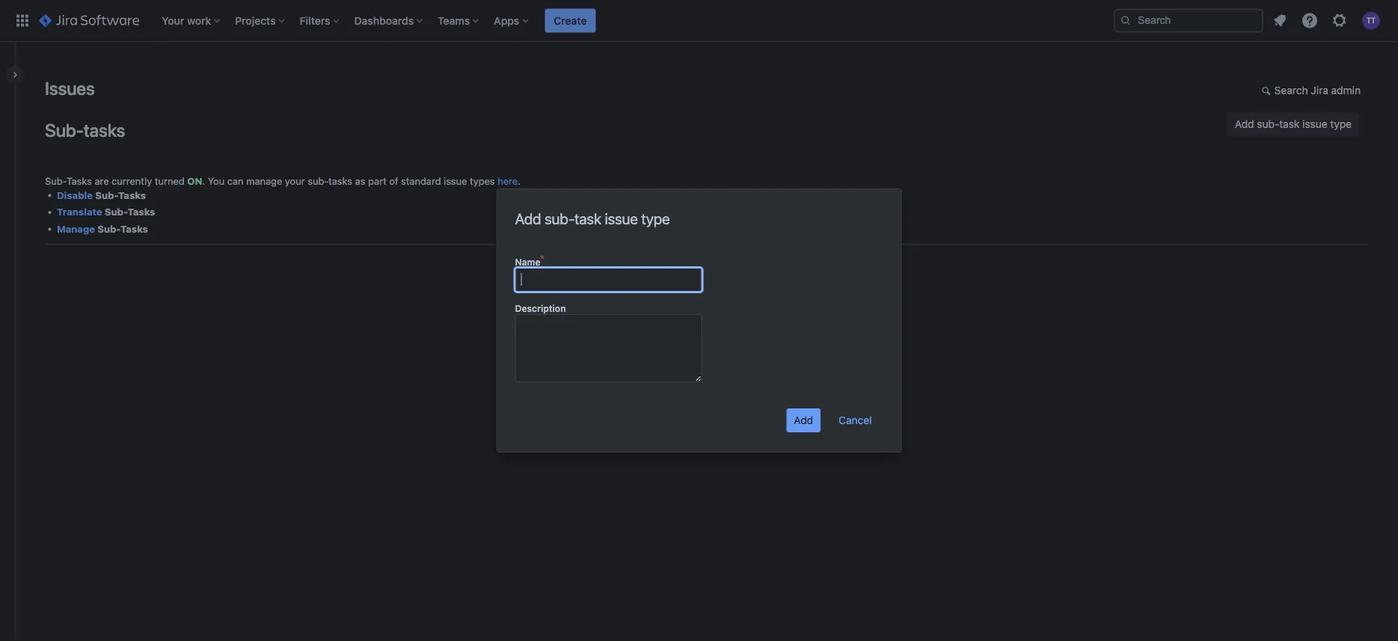 Task type: describe. For each thing, give the bounding box(es) containing it.
0 horizontal spatial type
[[642, 210, 670, 227]]

0 vertical spatial tasks
[[84, 119, 125, 140]]

0 horizontal spatial add
[[515, 210, 541, 227]]

admin
[[1332, 84, 1361, 97]]

name
[[515, 257, 541, 267]]

jira
[[1311, 84, 1329, 97]]

1 horizontal spatial add sub-task issue type
[[1236, 118, 1352, 130]]

description
[[515, 303, 566, 314]]

create banner
[[0, 0, 1399, 42]]

type inside "add sub-task issue type" link
[[1331, 118, 1352, 130]]

search jira admin link
[[1255, 79, 1369, 103]]

sub-tasks
[[45, 119, 125, 140]]

can
[[227, 175, 244, 187]]

cancel link
[[831, 408, 880, 432]]

issues
[[45, 78, 95, 99]]

types
[[470, 175, 495, 187]]

sub-tasks are currently turned on . you can manage your sub-tasks as part of standard issue types here . disable sub-tasks translate sub-tasks manage sub-tasks
[[45, 175, 521, 234]]

1 horizontal spatial sub-
[[545, 210, 575, 227]]

1 . from the left
[[202, 175, 205, 187]]

manage link
[[57, 223, 95, 234]]

here link
[[498, 175, 518, 187]]

small image
[[1262, 85, 1274, 97]]

part
[[368, 175, 387, 187]]

0 horizontal spatial task
[[575, 210, 602, 227]]

cancel
[[839, 414, 872, 427]]

your
[[285, 175, 305, 187]]

primary element
[[9, 0, 1114, 42]]

manage
[[57, 223, 95, 234]]

sub- inside "add sub-task issue type" link
[[1258, 118, 1280, 130]]

on
[[187, 175, 202, 187]]

manage
[[246, 175, 282, 187]]

currently
[[112, 175, 152, 187]]

issue inside 'sub-tasks are currently turned on . you can manage your sub-tasks as part of standard issue types here . disable sub-tasks translate sub-tasks manage sub-tasks'
[[444, 175, 467, 187]]



Task type: vqa. For each thing, say whether or not it's contained in the screenshot.
the add to the top
yes



Task type: locate. For each thing, give the bounding box(es) containing it.
0 horizontal spatial .
[[202, 175, 205, 187]]

here
[[498, 175, 518, 187]]

tasks inside 'sub-tasks are currently turned on . you can manage your sub-tasks as part of standard issue types here . disable sub-tasks translate sub-tasks manage sub-tasks'
[[329, 175, 353, 187]]

search
[[1275, 84, 1309, 97]]

1 vertical spatial sub-
[[308, 175, 329, 187]]

add
[[1236, 118, 1255, 130], [515, 210, 541, 227]]

sub- inside 'sub-tasks are currently turned on . you can manage your sub-tasks as part of standard issue types here . disable sub-tasks translate sub-tasks manage sub-tasks'
[[308, 175, 329, 187]]

2 vertical spatial sub-
[[545, 210, 575, 227]]

tasks
[[84, 119, 125, 140], [329, 175, 353, 187]]

jira software image
[[39, 12, 139, 30], [39, 12, 139, 30]]

Search field
[[1114, 9, 1264, 33]]

1 vertical spatial task
[[575, 210, 602, 227]]

translate
[[57, 206, 102, 218]]

are
[[95, 175, 109, 187]]

create button
[[545, 9, 596, 33]]

standard
[[401, 175, 441, 187]]

0 horizontal spatial issue
[[444, 175, 467, 187]]

None text field
[[515, 268, 702, 292]]

1 horizontal spatial .
[[518, 175, 521, 187]]

search image
[[1120, 15, 1132, 27]]

translate link
[[57, 206, 102, 218]]

task
[[1280, 118, 1300, 130], [575, 210, 602, 227]]

0 vertical spatial type
[[1331, 118, 1352, 130]]

0 horizontal spatial sub-
[[308, 175, 329, 187]]

. right types
[[518, 175, 521, 187]]

search jira admin
[[1275, 84, 1361, 97]]

create
[[554, 14, 587, 27]]

None submit
[[787, 409, 821, 433]]

tasks
[[66, 175, 92, 187], [118, 189, 146, 201], [128, 206, 155, 218], [120, 223, 148, 234]]

1 horizontal spatial type
[[1331, 118, 1352, 130]]

0 vertical spatial task
[[1280, 118, 1300, 130]]

2 horizontal spatial sub-
[[1258, 118, 1280, 130]]

1 horizontal spatial tasks
[[329, 175, 353, 187]]

turned
[[155, 175, 185, 187]]

you
[[208, 175, 225, 187]]

1 vertical spatial type
[[642, 210, 670, 227]]

1 horizontal spatial issue
[[605, 210, 638, 227]]

add sub-task issue type link
[[1228, 112, 1360, 136]]

2 . from the left
[[518, 175, 521, 187]]

2 vertical spatial issue
[[605, 210, 638, 227]]

.
[[202, 175, 205, 187], [518, 175, 521, 187]]

. left you
[[202, 175, 205, 187]]

tasks left as
[[329, 175, 353, 187]]

as
[[355, 175, 366, 187]]

0 vertical spatial sub-
[[1258, 118, 1280, 130]]

issue
[[1303, 118, 1328, 130], [444, 175, 467, 187], [605, 210, 638, 227]]

0 horizontal spatial add sub-task issue type
[[515, 210, 670, 227]]

1 horizontal spatial task
[[1280, 118, 1300, 130]]

sub-
[[45, 119, 84, 140], [45, 175, 66, 187], [95, 189, 118, 201], [105, 206, 128, 218], [98, 223, 120, 234]]

1 vertical spatial add sub-task issue type
[[515, 210, 670, 227]]

1 vertical spatial issue
[[444, 175, 467, 187]]

type
[[1331, 118, 1352, 130], [642, 210, 670, 227]]

1 horizontal spatial add
[[1236, 118, 1255, 130]]

1 vertical spatial add
[[515, 210, 541, 227]]

0 horizontal spatial tasks
[[84, 119, 125, 140]]

sub-
[[1258, 118, 1280, 130], [308, 175, 329, 187], [545, 210, 575, 227]]

disable link
[[57, 189, 93, 201]]

add sub-task issue type
[[1236, 118, 1352, 130], [515, 210, 670, 227]]

of
[[389, 175, 399, 187]]

None text field
[[515, 314, 702, 382]]

disable
[[57, 189, 93, 201]]

1 vertical spatial tasks
[[329, 175, 353, 187]]

0 vertical spatial add sub-task issue type
[[1236, 118, 1352, 130]]

0 vertical spatial add
[[1236, 118, 1255, 130]]

0 vertical spatial issue
[[1303, 118, 1328, 130]]

tasks up are
[[84, 119, 125, 140]]

2 horizontal spatial issue
[[1303, 118, 1328, 130]]



